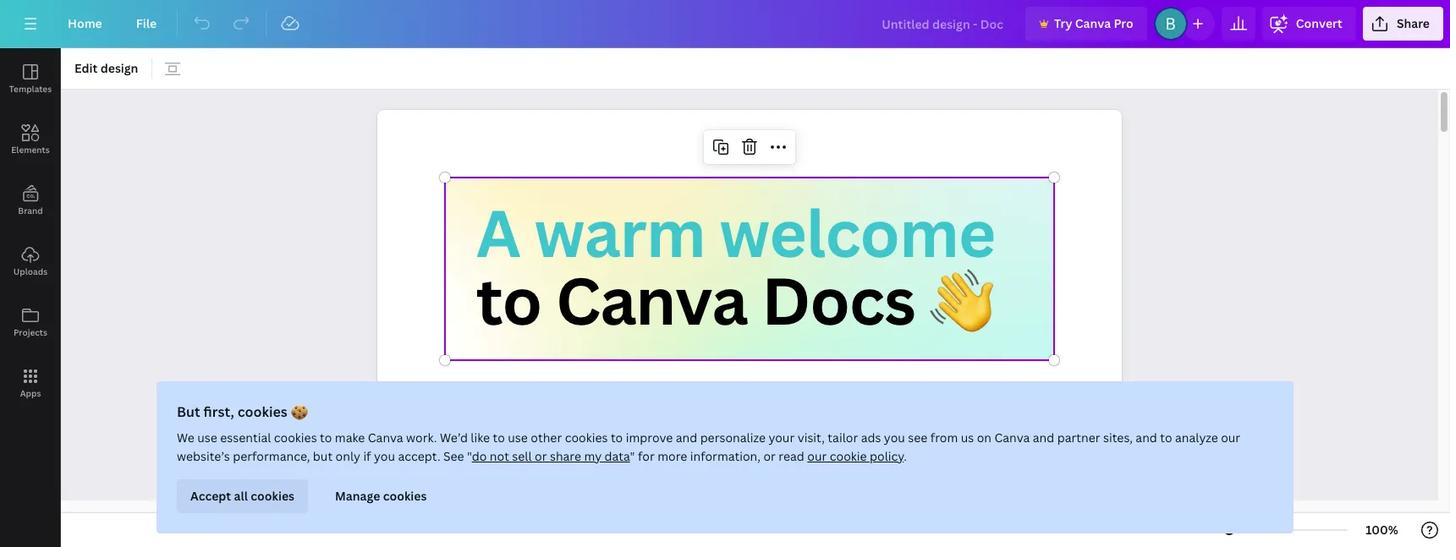 Task type: vqa. For each thing, say whether or not it's contained in the screenshot.
protect
no



Task type: describe. For each thing, give the bounding box(es) containing it.
cookies up essential
[[237, 403, 287, 421]]

warm
[[534, 189, 705, 276]]

cookies down the 🍪
[[274, 430, 317, 446]]

manage
[[335, 488, 380, 504]]

but first, cookies 🍪
[[177, 403, 308, 421]]

edit design button
[[68, 55, 145, 82]]

a warm welcome
[[476, 189, 995, 276]]

using
[[574, 433, 642, 469]]

cookies up my
[[565, 430, 608, 446]]

on
[[977, 430, 992, 446]]

read
[[779, 448, 804, 464]]

we're
[[445, 400, 516, 436]]

make
[[335, 430, 365, 446]]

but first, cookies 🍪 dialog
[[157, 382, 1294, 534]]

a
[[476, 189, 520, 276]]

first,
[[203, 403, 234, 421]]

beautiful
[[852, 433, 968, 469]]

personalize
[[700, 430, 766, 446]]

elements button
[[0, 109, 61, 170]]

all
[[234, 488, 248, 504]]

not
[[490, 448, 509, 464]]

👋
[[929, 256, 993, 344]]

2 or from the left
[[763, 448, 776, 464]]

accept.
[[398, 448, 440, 464]]

2 and from the left
[[1033, 430, 1054, 446]]

cookie
[[830, 448, 867, 464]]

we inside we're very excited to have you here! we hope you enjoy using canva to create beautiful documents.
[[908, 400, 948, 436]]

have
[[716, 400, 777, 436]]

essential
[[220, 430, 271, 446]]

for
[[638, 448, 655, 464]]

2 use from the left
[[508, 430, 528, 446]]

templates button
[[0, 48, 61, 109]]

to canva docs 👋
[[476, 256, 993, 344]]

brand button
[[0, 170, 61, 231]]

cookies inside button
[[251, 488, 294, 504]]

we'd
[[440, 430, 468, 446]]

welcome
[[719, 189, 995, 276]]

sell
[[512, 448, 532, 464]]

analyze
[[1175, 430, 1218, 446]]

tailor
[[828, 430, 858, 446]]

convert button
[[1262, 7, 1356, 41]]

100% button
[[1355, 517, 1409, 544]]

docs
[[761, 256, 915, 344]]

enjoy
[[498, 433, 568, 469]]

very
[[522, 400, 579, 436]]

like
[[471, 430, 490, 446]]

" inside we use essential cookies to make canva work. we'd like to use other cookies to improve and personalize your visit, tailor ads you see from us on canva and partner sites, and to analyze our website's performance, but only if you accept. see "
[[467, 448, 472, 464]]

but
[[313, 448, 333, 464]]

file
[[136, 15, 157, 31]]

our inside we use essential cookies to make canva work. we'd like to use other cookies to improve and personalize your visit, tailor ads you see from us on canva and partner sites, and to analyze our website's performance, but only if you accept. see "
[[1221, 430, 1240, 446]]

other
[[531, 430, 562, 446]]

edit
[[74, 60, 98, 76]]

.
[[904, 448, 907, 464]]

my
[[584, 448, 602, 464]]

we use essential cookies to make canva work. we'd like to use other cookies to improve and personalize your visit, tailor ads you see from us on canva and partner sites, and to analyze our website's performance, but only if you accept. see "
[[177, 430, 1240, 464]]

share
[[550, 448, 581, 464]]

elements
[[11, 144, 50, 156]]

100%
[[1366, 522, 1398, 538]]

uploads button
[[0, 231, 61, 292]]

here!
[[837, 400, 902, 436]]

🍪
[[291, 403, 308, 421]]

uploads
[[13, 266, 48, 277]]

only
[[335, 448, 360, 464]]

none text field containing a warm welcome
[[377, 110, 1121, 547]]

data
[[605, 448, 630, 464]]

projects button
[[0, 292, 61, 353]]

0 horizontal spatial our
[[807, 448, 827, 464]]

design
[[100, 60, 138, 76]]

templates
[[9, 83, 52, 95]]

more
[[658, 448, 687, 464]]

1 or from the left
[[535, 448, 547, 464]]

performance,
[[233, 448, 310, 464]]

improve
[[626, 430, 673, 446]]

2 " from the left
[[630, 448, 635, 464]]

hope
[[953, 400, 1019, 436]]

home
[[68, 15, 102, 31]]



Task type: locate. For each thing, give the bounding box(es) containing it.
but
[[177, 403, 200, 421]]

you
[[783, 400, 831, 436], [884, 430, 905, 446], [445, 433, 492, 469], [374, 448, 395, 464]]

do not sell or share my data " for more information, or read our cookie policy .
[[472, 448, 907, 464]]

1 use from the left
[[197, 430, 217, 446]]

accept
[[190, 488, 231, 504]]

website's
[[177, 448, 230, 464]]

our cookie policy link
[[807, 448, 904, 464]]

our down visit,
[[807, 448, 827, 464]]

visit,
[[797, 430, 825, 446]]

brand
[[18, 205, 43, 217]]

and left the "partner" on the right of the page
[[1033, 430, 1054, 446]]

0 horizontal spatial we
[[177, 430, 194, 446]]

try canva pro button
[[1025, 7, 1147, 41]]

use up sell
[[508, 430, 528, 446]]

main menu bar
[[0, 0, 1450, 48]]

manage cookies button
[[322, 480, 440, 514]]

1 horizontal spatial our
[[1221, 430, 1240, 446]]

manage cookies
[[335, 488, 427, 504]]

side panel tab list
[[0, 48, 61, 414]]

and up do not sell or share my data " for more information, or read our cookie policy .
[[676, 430, 697, 446]]

create
[[766, 433, 847, 469]]

work.
[[406, 430, 437, 446]]

1 horizontal spatial we
[[908, 400, 948, 436]]

do not sell or share my data link
[[472, 448, 630, 464]]

pro
[[1114, 15, 1133, 31]]

use up website's
[[197, 430, 217, 446]]

share button
[[1363, 7, 1443, 41]]

home link
[[54, 7, 116, 41]]

3 and from the left
[[1136, 430, 1157, 446]]

policy
[[870, 448, 904, 464]]

file button
[[122, 7, 170, 41]]

Design title text field
[[868, 7, 1019, 41]]

1 vertical spatial our
[[807, 448, 827, 464]]

0 horizontal spatial "
[[467, 448, 472, 464]]

information,
[[690, 448, 761, 464]]

or left read
[[763, 448, 776, 464]]

excited
[[584, 400, 677, 436]]

us
[[961, 430, 974, 446]]

do
[[472, 448, 487, 464]]

your
[[768, 430, 795, 446]]

" right see on the left
[[467, 448, 472, 464]]

0 horizontal spatial and
[[676, 430, 697, 446]]

1 horizontal spatial "
[[630, 448, 635, 464]]

and right sites,
[[1136, 430, 1157, 446]]

convert
[[1296, 15, 1342, 31]]

projects
[[14, 327, 47, 338]]

or right sell
[[535, 448, 547, 464]]

apps
[[20, 387, 41, 399]]

accept all cookies button
[[177, 480, 308, 514]]

try canva pro
[[1054, 15, 1133, 31]]

None text field
[[377, 110, 1121, 547]]

apps button
[[0, 353, 61, 414]]

share
[[1397, 15, 1430, 31]]

0 vertical spatial our
[[1221, 430, 1240, 446]]

accept all cookies
[[190, 488, 294, 504]]

cookies
[[237, 403, 287, 421], [274, 430, 317, 446], [565, 430, 608, 446], [251, 488, 294, 504], [383, 488, 427, 504]]

edit design
[[74, 60, 138, 76]]

from
[[930, 430, 958, 446]]

cookies right the "all"
[[251, 488, 294, 504]]

0 horizontal spatial use
[[197, 430, 217, 446]]

we inside we use essential cookies to make canva work. we'd like to use other cookies to improve and personalize your visit, tailor ads you see from us on canva and partner sites, and to analyze our website's performance, but only if you accept. see "
[[177, 430, 194, 446]]

1 " from the left
[[467, 448, 472, 464]]

we up website's
[[177, 430, 194, 446]]

1 horizontal spatial and
[[1033, 430, 1054, 446]]

we left us
[[908, 400, 948, 436]]

documents.
[[445, 465, 596, 501]]

sites,
[[1103, 430, 1133, 446]]

to
[[476, 256, 541, 344], [683, 400, 710, 436], [320, 430, 332, 446], [493, 430, 505, 446], [611, 430, 623, 446], [1160, 430, 1172, 446], [733, 433, 760, 469]]

0 horizontal spatial or
[[535, 448, 547, 464]]

or
[[535, 448, 547, 464], [763, 448, 776, 464]]

ads
[[861, 430, 881, 446]]

cookies inside button
[[383, 488, 427, 504]]

canva inside the try canva pro button
[[1075, 15, 1111, 31]]

use
[[197, 430, 217, 446], [508, 430, 528, 446]]

see
[[443, 448, 464, 464]]

2 horizontal spatial and
[[1136, 430, 1157, 446]]

try
[[1054, 15, 1072, 31]]

1 horizontal spatial use
[[508, 430, 528, 446]]

" left for
[[630, 448, 635, 464]]

canva
[[1075, 15, 1111, 31], [555, 256, 747, 344], [368, 430, 403, 446], [994, 430, 1030, 446], [648, 433, 727, 469]]

see
[[908, 430, 928, 446]]

and
[[676, 430, 697, 446], [1033, 430, 1054, 446], [1136, 430, 1157, 446]]

we
[[908, 400, 948, 436], [177, 430, 194, 446]]

partner
[[1057, 430, 1100, 446]]

cookies down accept.
[[383, 488, 427, 504]]

canva inside we're very excited to have you here! we hope you enjoy using canva to create beautiful documents.
[[648, 433, 727, 469]]

1 and from the left
[[676, 430, 697, 446]]

our
[[1221, 430, 1240, 446], [807, 448, 827, 464]]

we're very excited to have you here! we hope you enjoy using canva to create beautiful documents.
[[445, 400, 1024, 501]]

1 horizontal spatial or
[[763, 448, 776, 464]]

if
[[363, 448, 371, 464]]

our right analyze
[[1221, 430, 1240, 446]]



